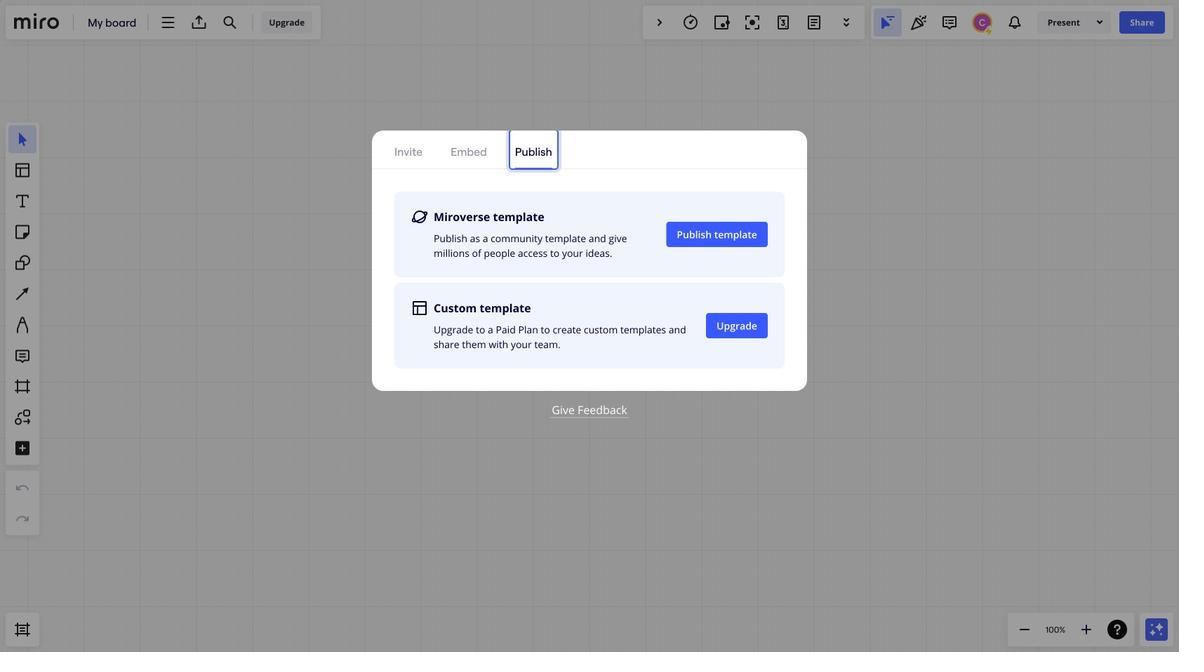 Task type: describe. For each thing, give the bounding box(es) containing it.
hide collaborators' cursors image
[[879, 14, 896, 31]]

3 tab from the left
[[515, 130, 552, 168]]

communication toolbar
[[871, 6, 1173, 39]]

creation toolbar
[[6, 45, 39, 613]]

collaboration toolbar
[[643, 6, 865, 39]]

board toolbar
[[6, 6, 321, 39]]



Task type: locate. For each thing, give the bounding box(es) containing it.
2 tab from the left
[[451, 130, 487, 168]]

0 horizontal spatial tab
[[394, 130, 423, 168]]

comment image
[[941, 14, 958, 31]]

tab list
[[394, 130, 793, 168]]

hide apps image
[[651, 14, 668, 31]]

tab
[[394, 130, 423, 168], [451, 130, 487, 168], [515, 130, 552, 168]]

1 tab from the left
[[394, 130, 423, 168]]

1 horizontal spatial tab
[[451, 130, 487, 168]]

2 horizontal spatial tab
[[515, 130, 552, 168]]



Task type: vqa. For each thing, say whether or not it's contained in the screenshot.
Export this board icon
no



